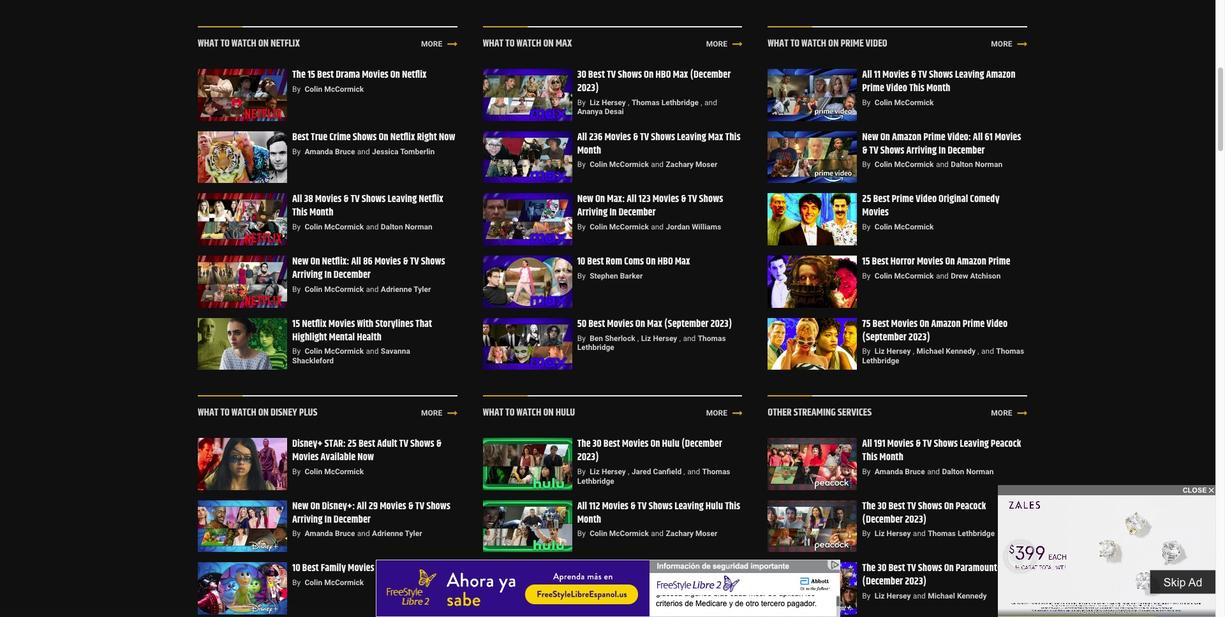 Task type: locate. For each thing, give the bounding box(es) containing it.
and down 75 best movies on amazon prime video (september 2023)
[[982, 347, 994, 356]]

adult
[[377, 437, 397, 453]]

paramount+
[[956, 561, 1003, 577]]

arriving for new on netflix: all 86 movies & tv shows arriving in december
[[292, 267, 323, 283]]

prime video titles leaving in december 2023 1 image
[[768, 69, 857, 121]]

leaving for amazon
[[955, 67, 985, 83]]

thomas lethbridge down 75 best movies on amazon prime video (september 2023) link
[[863, 347, 1025, 366]]

tv right 'adult' at left
[[399, 437, 408, 453]]

colin down netflix:
[[305, 285, 322, 294]]

colin
[[305, 85, 322, 94], [875, 98, 893, 107], [590, 160, 608, 169], [875, 160, 893, 169], [305, 223, 322, 232], [590, 223, 608, 232], [875, 223, 893, 232], [875, 272, 893, 281], [305, 285, 322, 294], [305, 347, 322, 356], [305, 468, 322, 477], [590, 530, 608, 539], [305, 579, 322, 588], [590, 592, 608, 601]]

watch for netflix
[[232, 36, 256, 52]]

30 for the 30 best tv shows on paramount+ (december 2023) by liz hersey and michael kennedy
[[878, 561, 887, 577]]

thomas lethbridge link for 50 best movies on max (september 2023)
[[577, 334, 726, 353]]

netflix inside 15 netflix movies with storylines that highlight mental health
[[302, 316, 327, 332]]

and inside new on disney+: all 29 movies & tv shows arriving in december by amanda bruce and adrienne tyler
[[357, 530, 370, 539]]

thomas for 75 best movies on amazon prime video (september 2023)
[[997, 347, 1025, 356]]

30 for the 30 best tv shows on peacock (december 2023) by liz hersey and thomas lethbridge
[[878, 499, 887, 515]]

bruce down disney+:
[[335, 530, 355, 539]]

thomas for 50 best movies on max (september 2023)
[[698, 334, 726, 343]]

watch up custom image of drama movies on netflix 1
[[232, 36, 256, 52]]

best inside the 10 best family movies on disney plus by colin mccormick
[[302, 561, 319, 577]]

new left "hulu:"
[[577, 561, 594, 577]]

liz hersey link down the 30 best tv shows on peacock (december 2023) 'link'
[[875, 530, 911, 539]]

on up custom image of drama movies on netflix 1
[[258, 36, 269, 52]]

liz down the 30 best tv shows on paramount+ (december 2023) link
[[875, 592, 885, 601]]

all left 236
[[577, 129, 587, 145]]

liz hersey link down 75 best movies on amazon prime video (september 2023) link
[[875, 347, 911, 356]]

and inside the 'new on hulu: all 120 movies & tv shows arriving in december by colin mccormick and dalton norman'
[[651, 592, 664, 601]]

by right the paramount+ shows - lawmen bass reeves, the curse, the good fight, tulsa king, frasier, 1883 1 image
[[863, 592, 871, 601]]

custom image of max arrivals on december 2023 1 image
[[483, 194, 572, 246]]

what up max shows  the last of us, julia, white lotus, house of the dragon, succession, the gilded age 1 image
[[483, 36, 504, 52]]

1 horizontal spatial (september
[[863, 330, 907, 346]]

all left 11
[[863, 67, 873, 83]]

amanda down 191
[[875, 468, 903, 477]]

movies right the 86
[[375, 254, 401, 270]]

december inside new on netflix: all 86 movies & tv shows arriving in december by colin mccormick and adrienne tyler
[[334, 267, 371, 283]]

month inside all 191 movies & tv shows leaving peacock this month by amanda bruce and dalton norman
[[880, 450, 904, 466]]

liz hersey link for the 30 best movies on hulu (december 2023)
[[590, 468, 626, 477]]

colin mccormick link up max:
[[590, 160, 649, 169]]

disney+ star: 25 best adult tv shows & movies available now by colin mccormick
[[292, 437, 442, 477]]

movies
[[362, 67, 389, 83], [883, 67, 909, 83], [605, 129, 631, 145], [995, 129, 1022, 145], [315, 192, 342, 208], [653, 192, 679, 208], [863, 205, 889, 221], [375, 254, 401, 270], [917, 254, 944, 270], [329, 316, 355, 332], [607, 316, 634, 332], [891, 316, 918, 332], [622, 437, 649, 453], [888, 437, 914, 453], [292, 450, 319, 466], [380, 499, 406, 515], [602, 499, 629, 515], [348, 561, 374, 577], [655, 561, 682, 577]]

& right new arrivals on prime video december 2023 1 image
[[863, 143, 868, 159]]

the for the 30 best tv shows on peacock (december 2023) by liz hersey and thomas lethbridge
[[863, 499, 876, 515]]

by inside the 'new on hulu: all 120 movies & tv shows arriving in december by colin mccormick and dalton norman'
[[577, 592, 586, 601]]

arriving up family at the left bottom of page
[[292, 512, 323, 528]]

disney+
[[292, 437, 323, 453]]

on up prime video titles leaving in december 2023 1 image
[[829, 36, 839, 52]]

1 vertical spatial disney
[[388, 561, 413, 577]]

collage of stills from james bond's no time to die, barbie movie, nope, and top gun maverick 1 image
[[768, 318, 857, 370]]

0 horizontal spatial peacock
[[956, 499, 987, 515]]

arriving left video: at the top of the page
[[907, 143, 937, 159]]

1 vertical spatial hulu
[[662, 437, 680, 453]]

1 horizontal spatial hulu
[[662, 437, 680, 453]]

max shows  the last of us, julia, white lotus, house of the dragon, succession, the gilded age 1 image
[[483, 69, 572, 121]]

all 191 movies & tv shows leaving peacock this month link
[[863, 437, 1022, 466]]

0 vertical spatial bruce
[[335, 147, 355, 156]]

10 best family movies on disney plus link
[[292, 561, 431, 577]]

hersey down the 30 best tv shows on paramount+ (december 2023) link
[[887, 592, 911, 601]]

by down ananya
[[577, 160, 586, 169]]

on inside the 10 best family movies on disney plus by colin mccormick
[[376, 561, 386, 577]]

leaving inside all 236 movies & tv shows leaving max this month by colin mccormick and zachary moser
[[677, 129, 706, 145]]

(september
[[664, 316, 709, 332], [863, 330, 907, 346]]

what to watch on disney plus
[[198, 406, 318, 422]]

arriving for new on disney+: all 29 movies & tv shows arriving in december
[[292, 512, 323, 528]]

25 right star:
[[348, 437, 357, 453]]

mccormick inside the 'new on hulu: all 120 movies & tv shows arriving in december by colin mccormick and dalton norman'
[[609, 592, 649, 601]]

colin up horror
[[875, 223, 893, 232]]

liz hersey link for the 30 best tv shows on paramount+ (december 2023)
[[875, 592, 911, 601]]

colin mccormick link up netflix:
[[305, 223, 364, 232]]

custom image of new movies and shows on netflix in december 2023 1 image
[[198, 256, 287, 308]]

disney down new on disney+: all 29 movies & tv shows arriving in december by amanda bruce and adrienne tyler
[[388, 561, 413, 577]]

what up the custom image of die hard, prey, and lost 1
[[198, 406, 219, 422]]

williams
[[692, 223, 722, 232]]

amanda bruce link for month
[[875, 468, 925, 477]]

mccormick down available
[[324, 468, 364, 477]]

all inside new on disney+: all 29 movies & tv shows arriving in december by amanda bruce and adrienne tyler
[[357, 499, 367, 515]]

amanda inside best true crime shows on netflix right now by amanda bruce and jessica tomberlin
[[305, 147, 333, 156]]

15 left horror
[[863, 254, 870, 270]]

to up custom image of drama movies on netflix 1
[[220, 36, 230, 52]]

in inside new on netflix: all 86 movies & tv shows arriving in december by colin mccormick and adrienne tyler
[[325, 267, 332, 283]]

amanda bruce link
[[305, 147, 355, 156], [875, 468, 925, 477], [305, 530, 355, 539]]

all 11 movies & tv shows leaving amazon prime video this month link
[[863, 67, 1016, 96]]

ananya
[[577, 108, 603, 116]]

2 horizontal spatial hulu
[[706, 499, 723, 515]]

adrienne tyler link down new on disney+: all 29 movies & tv shows arriving in december link
[[372, 530, 422, 539]]

and down the 30 best tv shows on peacock (december 2023) 'link'
[[913, 530, 926, 539]]

the 15 best drama movies on netflix by colin mccormick
[[292, 67, 427, 94]]

shows inside all 191 movies & tv shows leaving peacock this month by amanda bruce and dalton norman
[[934, 437, 958, 453]]

arriving left the 86
[[292, 267, 323, 283]]

watch for hulu
[[517, 406, 542, 422]]

0 vertical spatial now
[[439, 129, 455, 145]]

to for what to watch on disney plus
[[220, 406, 230, 422]]

shows
[[618, 67, 642, 83], [929, 67, 954, 83], [353, 129, 377, 145], [651, 129, 675, 145], [881, 143, 905, 159], [362, 192, 386, 208], [699, 192, 724, 208], [421, 254, 445, 270], [410, 437, 435, 453], [934, 437, 958, 453], [426, 499, 451, 515], [649, 499, 673, 515], [918, 499, 943, 515], [702, 561, 726, 577], [918, 561, 943, 577]]

lethbridge for 50 best movies on max (september 2023)
[[577, 344, 615, 353]]

colin inside new on amazon prime video: all 61 movies & tv shows arriving in december by colin mccormick and dalton norman
[[875, 160, 893, 169]]

video inside 75 best movies on amazon prime video (september 2023)
[[987, 316, 1008, 332]]

mccormick
[[324, 85, 364, 94], [895, 98, 934, 107], [609, 160, 649, 169], [895, 160, 934, 169], [324, 223, 364, 232], [609, 223, 649, 232], [895, 223, 934, 232], [895, 272, 934, 281], [324, 285, 364, 294], [324, 347, 364, 356], [324, 468, 364, 477], [609, 530, 649, 539], [324, 579, 364, 588], [609, 592, 649, 601]]

dalton norman link
[[951, 160, 1003, 169], [381, 223, 433, 232], [942, 468, 994, 477], [666, 592, 718, 601]]

star:
[[325, 437, 346, 453]]

shows inside new on amazon prime video: all 61 movies & tv shows arriving in december by colin mccormick and dalton norman
[[881, 143, 905, 159]]

month inside all 11 movies & tv shows leaving amazon prime video this month by colin mccormick
[[927, 80, 951, 96]]

leaving for max
[[677, 129, 706, 145]]

,
[[628, 98, 630, 107], [701, 98, 703, 107], [638, 334, 639, 343], [680, 334, 681, 343], [913, 347, 915, 356], [978, 347, 980, 356], [628, 468, 630, 477], [684, 468, 686, 477]]

by inside the 15 best drama movies on netflix by colin mccormick
[[292, 85, 301, 94]]

(september up by liz hersey , michael kennedy , and
[[863, 330, 907, 346]]

& inside disney+ star: 25 best adult tv shows & movies available now by colin mccormick
[[436, 437, 442, 453]]

leaving inside all 11 movies & tv shows leaving amazon prime video this month by colin mccormick
[[955, 67, 985, 83]]

by
[[292, 85, 301, 94], [577, 98, 586, 107], [863, 98, 871, 107], [292, 147, 301, 156], [577, 160, 586, 169], [863, 160, 871, 169], [292, 223, 301, 232], [577, 223, 586, 232], [863, 223, 871, 232], [577, 272, 586, 281], [863, 272, 871, 281], [292, 285, 301, 294], [577, 334, 586, 343], [292, 347, 301, 356], [863, 347, 871, 356], [292, 468, 301, 477], [577, 468, 586, 477], [863, 468, 871, 477], [292, 530, 301, 539], [577, 530, 586, 539], [863, 530, 871, 539], [292, 579, 301, 588], [577, 592, 586, 601], [863, 592, 871, 601]]

new for new on disney+: all 29 movies & tv shows arriving in december
[[292, 499, 309, 515]]

25 inside disney+ star: 25 best adult tv shows & movies available now by colin mccormick
[[348, 437, 357, 453]]

more for the 30 best movies on hulu (december 2023)
[[706, 409, 728, 418]]

bruce inside new on disney+: all 29 movies & tv shows arriving in december by amanda bruce and adrienne tyler
[[335, 530, 355, 539]]

december for new on netflix: all 86 movies & tv shows arriving in december
[[334, 267, 371, 283]]

colin mccormick link down horror
[[875, 272, 934, 281]]

in for new on disney+: all 29 movies & tv shows arriving in december
[[325, 512, 332, 528]]

colin down new on amazon prime video: all 61 movies & tv shows arriving in december link
[[875, 160, 893, 169]]

on inside 15 best horror movies on amazon prime by colin mccormick and drew atchison
[[946, 254, 955, 270]]

max
[[556, 36, 572, 52], [673, 67, 688, 83], [708, 129, 724, 145], [675, 254, 690, 270], [647, 316, 663, 332]]

10 left family at the left bottom of page
[[292, 561, 300, 577]]

2023) inside 30 best tv shows on hbo max (december 2023) by liz hersey , thomas lethbridge , and ananya desai
[[577, 80, 599, 96]]

0 vertical spatial amanda bruce link
[[305, 147, 355, 156]]

watch up prime video titles leaving in december 2023 1 image
[[802, 36, 827, 52]]

0 vertical spatial hbo
[[656, 67, 671, 83]]

liz inside 30 best tv shows on hbo max (december 2023) by liz hersey , thomas lethbridge , and ananya desai
[[590, 98, 600, 107]]

(december inside the 30 best tv shows on paramount+ (december 2023) by liz hersey and michael kennedy
[[863, 575, 903, 591]]

mccormick down netflix:
[[324, 285, 364, 294]]

0 vertical spatial zachary
[[666, 160, 694, 169]]

1 vertical spatial michael
[[928, 592, 956, 601]]

1 moser from the top
[[696, 160, 718, 169]]

movies inside all 236 movies & tv shows leaving max this month by colin mccormick and zachary moser
[[605, 129, 631, 145]]

hersey left jared
[[602, 468, 626, 477]]

in left 120
[[610, 575, 617, 591]]

0:04
[[1123, 609, 1136, 616]]

and right canfield
[[688, 468, 700, 477]]

new on max: all 123 movies & tv shows arriving in december by colin mccormick and jordan williams
[[577, 192, 724, 232]]

december
[[948, 143, 985, 159], [619, 205, 656, 221], [334, 267, 371, 283], [334, 512, 371, 528], [619, 575, 656, 591]]

hersey down 50 best movies on max (september 2023) link
[[653, 334, 677, 343]]

tv inside the 'new on hulu: all 120 movies & tv shows arriving in december by colin mccormick and dalton norman'
[[691, 561, 700, 577]]

lethbridge down 30 best tv shows on hbo max (december 2023) "link"
[[662, 98, 699, 107]]

2 vertical spatial bruce
[[335, 530, 355, 539]]

(december for the 30 best tv shows on paramount+ (december 2023)
[[863, 575, 903, 591]]

what to watch on hulu
[[483, 406, 575, 422]]

1 vertical spatial adrienne tyler link
[[372, 530, 422, 539]]

& right 236
[[633, 129, 638, 145]]

0 vertical spatial plus
[[299, 406, 318, 422]]

(december inside 30 best tv shows on hbo max (december 2023) by liz hersey , thomas lethbridge , and ananya desai
[[690, 67, 731, 83]]

zachary down "all 236 movies & tv shows leaving max this month" link
[[666, 160, 694, 169]]

all left 123
[[627, 192, 637, 208]]

1 vertical spatial now
[[358, 450, 374, 466]]

movies left with
[[329, 316, 355, 332]]

arriving
[[907, 143, 937, 159], [577, 205, 608, 221], [292, 267, 323, 283], [292, 512, 323, 528], [577, 575, 608, 591]]

to up max shows  the last of us, julia, white lotus, house of the dragon, succession, the gilded age 1 image
[[506, 36, 515, 52]]

mccormick down "all 236 movies & tv shows leaving max this month" link
[[609, 160, 649, 169]]

arriving inside new on netflix: all 86 movies & tv shows arriving in december by colin mccormick and adrienne tyler
[[292, 267, 323, 283]]

1 zachary from the top
[[666, 160, 694, 169]]

2 moser from the top
[[696, 530, 718, 539]]

1 vertical spatial bruce
[[905, 468, 925, 477]]

1 vertical spatial 10
[[292, 561, 300, 577]]

this inside all 11 movies & tv shows leaving amazon prime video this month by colin mccormick
[[910, 80, 925, 96]]

jared
[[632, 468, 651, 477]]

0 vertical spatial tyler
[[414, 285, 431, 294]]

mccormick inside all 236 movies & tv shows leaving max this month by colin mccormick and zachary moser
[[609, 160, 649, 169]]

all 112 movies & tv shows leaving hulu this month link
[[577, 499, 741, 528]]

by right custom image of drama movies on netflix 1
[[292, 85, 301, 94]]

0 horizontal spatial hulu
[[556, 406, 575, 422]]

tyler
[[414, 285, 431, 294], [405, 530, 422, 539]]

all 38 movies & tv shows leaving netflix this month by colin mccormick and dalton norman
[[292, 192, 444, 232]]

december for new on hulu: all 120 movies & tv shows arriving in december
[[619, 575, 656, 591]]

colin mccormick link for new on netflix: all 86 movies & tv shows arriving in december
[[305, 285, 364, 294]]

2 zachary moser link from the top
[[666, 530, 718, 539]]

max inside all 236 movies & tv shows leaving max this month by colin mccormick and zachary moser
[[708, 129, 724, 145]]

liz hersey link left jared
[[590, 468, 626, 477]]

mccormick inside disney+ star: 25 best adult tv shows & movies available now by colin mccormick
[[324, 468, 364, 477]]

moser inside "all 112 movies & tv shows leaving hulu this month by colin mccormick and zachary moser"
[[696, 530, 718, 539]]

shows inside all 11 movies & tv shows leaving amazon prime video this month by colin mccormick
[[929, 67, 954, 83]]

0 vertical spatial moser
[[696, 160, 718, 169]]

1 vertical spatial 15
[[863, 254, 870, 270]]

by right collage of coming 2 america, red white & royal blue, and borat 2 1 image
[[863, 223, 871, 232]]

disney+ star: 25 best adult tv shows & movies available now link
[[292, 437, 442, 466]]

watch up the custom image of die hard, prey, and lost 1
[[232, 406, 256, 422]]

0 horizontal spatial 15
[[292, 316, 300, 332]]

1 vertical spatial adrienne
[[372, 530, 403, 539]]

colin mccormick link for disney+ star: 25 best adult tv shows & movies available now
[[305, 468, 364, 477]]

on up hulu movies - good luck to you leo grande, theater camp, banshees of inisherin, boogeyman, prey, quiz lady 1 image
[[543, 406, 554, 422]]

dalton norman link for movies
[[951, 160, 1003, 169]]

more for all 191 movies & tv shows leaving peacock this month
[[992, 409, 1013, 418]]

the 30 best movies on hulu (december 2023) link
[[577, 437, 722, 466]]

0 horizontal spatial now
[[358, 450, 374, 466]]

1 horizontal spatial peacock
[[991, 437, 1022, 453]]

amazon
[[986, 67, 1016, 83], [892, 129, 922, 145], [957, 254, 987, 270], [932, 316, 961, 332]]

1 horizontal spatial now
[[439, 129, 455, 145]]

video down 'atchison' on the top
[[987, 316, 1008, 332]]

1 vertical spatial michael kennedy link
[[928, 592, 987, 601]]

to for what to watch on netflix
[[220, 36, 230, 52]]

tv inside all 38 movies & tv shows leaving netflix this month by colin mccormick and dalton norman
[[351, 192, 360, 208]]

amanda bruce link down disney+:
[[305, 530, 355, 539]]

highlight
[[292, 330, 327, 346]]

& inside all 11 movies & tv shows leaving amazon prime video this month by colin mccormick
[[911, 67, 916, 83]]

arriving for new on max: all 123 movies & tv shows arriving in december
[[577, 205, 608, 221]]

and inside 15 best horror movies on amazon prime by colin mccormick and drew atchison
[[936, 272, 949, 281]]

tyler down new on disney+: all 29 movies & tv shows arriving in december link
[[405, 530, 422, 539]]

colin mccormick link for 15 best horror movies on amazon prime
[[875, 272, 934, 281]]

movies right horror
[[917, 254, 944, 270]]

zachary moser link
[[666, 160, 718, 169], [666, 530, 718, 539]]

lethbridge up paramount+
[[958, 530, 995, 539]]

colin mccormick link for all 11 movies & tv shows leaving amazon prime video this month
[[875, 98, 934, 107]]

(september up by ben sherlock , liz hersey , and
[[664, 316, 709, 332]]

hbo for coms
[[658, 254, 673, 270]]

to
[[220, 36, 230, 52], [506, 36, 515, 52], [791, 36, 800, 52], [220, 406, 230, 422], [506, 406, 515, 422]]

with
[[357, 316, 374, 332]]

prime
[[841, 36, 864, 52], [863, 80, 885, 96], [924, 129, 946, 145], [892, 192, 914, 208], [989, 254, 1011, 270], [963, 316, 985, 332]]

and down the 30 best tv shows on paramount+ (december 2023) link
[[913, 592, 926, 601]]

colin down 38
[[305, 223, 322, 232]]

tomberlin
[[400, 147, 435, 156]]

disney up disney+
[[271, 406, 297, 422]]

new on disney+: all 29 movies & tv shows arriving in december link
[[292, 499, 451, 528]]

michael kennedy link
[[917, 347, 976, 356], [928, 592, 987, 601]]

what
[[198, 36, 219, 52], [483, 36, 504, 52], [768, 36, 789, 52], [198, 406, 219, 422], [483, 406, 504, 422]]

1 vertical spatial moser
[[696, 530, 718, 539]]

movies up sherlock
[[607, 316, 634, 332]]

mccormick down new on amazon prime video: all 61 movies & tv shows arriving in december link
[[895, 160, 934, 169]]

0 horizontal spatial 10
[[292, 561, 300, 577]]

38
[[304, 192, 313, 208]]

barker
[[620, 272, 643, 281]]

mccormick inside new on max: all 123 movies & tv shows arriving in december by colin mccormick and jordan williams
[[609, 223, 649, 232]]

liz hersey link down the 30 best tv shows on paramount+ (december 2023) link
[[875, 592, 911, 601]]

1 vertical spatial amanda
[[875, 468, 903, 477]]

best inside 25 best prime video original comedy movies by colin mccormick
[[873, 192, 890, 208]]

december inside new on disney+: all 29 movies & tv shows arriving in december by amanda bruce and adrienne tyler
[[334, 512, 371, 528]]

tv inside disney+ star: 25 best adult tv shows & movies available now by colin mccormick
[[399, 437, 408, 453]]

month for all 191 movies & tv shows leaving peacock this month
[[880, 450, 904, 466]]

peacock shows - based on a true story, superstore, bupkis, yellowstone, bel-air, poker face 1 image
[[768, 501, 857, 553]]

by down the 50
[[577, 334, 586, 343]]

what for what to watch on hulu
[[483, 406, 504, 422]]

zachary moser link down all 112 movies & tv shows leaving hulu this month link
[[666, 530, 718, 539]]

movies right 191
[[888, 437, 914, 453]]

moser
[[696, 160, 718, 169], [696, 530, 718, 539]]

colin inside new on max: all 123 movies & tv shows arriving in december by colin mccormick and jordan williams
[[590, 223, 608, 232]]

1 vertical spatial hbo
[[658, 254, 673, 270]]

and down "all 236 movies & tv shows leaving max this month" link
[[651, 160, 664, 169]]

15 inside 15 netflix movies with storylines that highlight mental health
[[292, 316, 300, 332]]

dalton
[[951, 160, 973, 169], [381, 223, 403, 232], [942, 468, 965, 477], [666, 592, 688, 601]]

more
[[421, 40, 443, 49], [706, 40, 728, 49], [992, 40, 1013, 49], [421, 409, 443, 418], [706, 409, 728, 418], [992, 409, 1013, 418]]

thomas lethbridge link down 50 best movies on max (september 2023) link
[[577, 334, 726, 353]]

1 vertical spatial 25
[[348, 437, 357, 453]]

video
[[866, 36, 888, 52], [886, 80, 908, 96], [916, 192, 937, 208], [987, 316, 1008, 332]]

movies left star:
[[292, 450, 319, 466]]

by inside new on max: all 123 movies & tv shows arriving in december by colin mccormick and jordan williams
[[577, 223, 586, 232]]

0 vertical spatial amanda
[[305, 147, 333, 156]]

0 vertical spatial hulu
[[556, 406, 575, 422]]

new on netflix: all 86 movies & tv shows arriving in december by colin mccormick and adrienne tyler
[[292, 254, 445, 294]]

tyler inside new on netflix: all 86 movies & tv shows arriving in december by colin mccormick and adrienne tyler
[[414, 285, 431, 294]]

arriving up rom
[[577, 205, 608, 221]]

shackleford
[[292, 357, 334, 366]]

colin inside all 11 movies & tv shows leaving amazon prime video this month by colin mccormick
[[875, 98, 893, 107]]

prime inside new on amazon prime video: all 61 movies & tv shows arriving in december by colin mccormick and dalton norman
[[924, 129, 946, 145]]

movies up by liz hersey , jared canfield , and
[[622, 437, 649, 453]]

dalton norman link for netflix
[[381, 223, 433, 232]]

0 vertical spatial adrienne
[[381, 285, 412, 294]]

thomas lethbridge link down 75 best movies on amazon prime video (september 2023) link
[[863, 347, 1025, 366]]

10 best rom coms on hbo max by stephen barker
[[577, 254, 690, 281]]

mccormick inside the 10 best family movies on disney plus by colin mccormick
[[324, 579, 364, 588]]

the 30 best tv shows on paramount+ (december 2023) by liz hersey and michael kennedy
[[863, 561, 1003, 601]]

new inside the 'new on hulu: all 120 movies & tv shows arriving in december by colin mccormick and dalton norman'
[[577, 561, 594, 577]]

& right 11
[[911, 67, 916, 83]]

more link
[[421, 38, 457, 51], [706, 38, 743, 51], [992, 38, 1028, 51], [421, 408, 457, 420], [706, 408, 743, 420], [992, 408, 1028, 420]]

amanda bruce link down crime
[[305, 147, 355, 156]]

liz hersey link down 50 best movies on max (september 2023)
[[641, 334, 677, 343]]

50
[[577, 316, 587, 332]]

hbo
[[656, 67, 671, 83], [658, 254, 673, 270]]

the inside the 30 best tv shows on peacock (december 2023) by liz hersey and thomas lethbridge
[[863, 499, 876, 515]]

moser for max
[[696, 160, 718, 169]]

colin mccormick link for new on amazon prime video: all 61 movies & tv shows arriving in december
[[875, 160, 934, 169]]

video right 11
[[886, 80, 908, 96]]

new inside new on netflix: all 86 movies & tv shows arriving in december by colin mccormick and adrienne tyler
[[292, 254, 309, 270]]

norman down new on hulu: all 120 movies & tv shows arriving in december link
[[690, 592, 718, 601]]

0 vertical spatial michael kennedy link
[[917, 347, 976, 356]]

michael kennedy link down the 30 best tv shows on paramount+ (december 2023) link
[[928, 592, 987, 601]]

by liz hersey , jared canfield , and
[[577, 468, 700, 477]]

1 vertical spatial amanda bruce link
[[875, 468, 925, 477]]

by inside disney+ star: 25 best adult tv shows & movies available now by colin mccormick
[[292, 468, 301, 477]]

netflix:
[[322, 254, 349, 270]]

sherlock
[[605, 334, 636, 343]]

hulu movies - good luck to you leo grande, theater camp, banshees of inisherin, boogeyman, prey, quiz lady 1 image
[[483, 439, 572, 491]]

by right new arrivals on prime video december 2023 1 image
[[863, 160, 871, 169]]

1 vertical spatial peacock
[[956, 499, 987, 515]]

1 vertical spatial zachary moser link
[[666, 530, 718, 539]]

rom
[[606, 254, 623, 270]]

colin down 236
[[590, 160, 608, 169]]

1 zachary moser link from the top
[[666, 160, 718, 169]]

by inside all 236 movies & tv shows leaving max this month by colin mccormick and zachary moser
[[577, 160, 586, 169]]

new for new on max: all 123 movies & tv shows arriving in december
[[577, 192, 594, 208]]

by right a blended image features images from doctor who, the cma country christmas concert, soundtrack 2, playdate with winnie the pooh, isabel preysler's christmas special, and indiana jones along with the disney+ logo 1
[[292, 530, 301, 539]]

thomas
[[632, 98, 660, 107], [698, 334, 726, 343], [997, 347, 1025, 356], [703, 468, 731, 477], [928, 530, 956, 539]]

lethbridge up 112 at the bottom left
[[577, 477, 615, 486]]

2 zachary from the top
[[666, 530, 694, 539]]

more for the 15 best drama movies on netflix
[[421, 40, 443, 49]]

1 horizontal spatial plus
[[415, 561, 431, 577]]

0 vertical spatial 15
[[308, 67, 315, 83]]

arriving for new on hulu: all 120 movies & tv shows arriving in december
[[577, 575, 608, 591]]

amazon inside all 11 movies & tv shows leaving amazon prime video this month by colin mccormick
[[986, 67, 1016, 83]]

advertisement region
[[376, 560, 840, 618]]

new inside new on amazon prime video: all 61 movies & tv shows arriving in december by colin mccormick and dalton norman
[[863, 129, 879, 145]]

a blended image features images from doctor who, the cma country christmas concert, soundtrack 2, playdate with winnie the pooh, isabel preysler's christmas special, and indiana jones along with the disney+ logo 1 image
[[198, 501, 287, 553]]

more link for the 15 best drama movies on netflix
[[421, 38, 457, 51]]

lethbridge for the 30 best movies on hulu (december 2023)
[[577, 477, 615, 486]]

michael kennedy link down 75 best movies on amazon prime video (september 2023) link
[[917, 347, 976, 356]]

watch for disney
[[232, 406, 256, 422]]

1 vertical spatial kennedy
[[957, 592, 987, 601]]

more for disney+ star: 25 best adult tv shows & movies available now
[[421, 409, 443, 418]]

storylines
[[375, 316, 414, 332]]

0 vertical spatial kennedy
[[946, 347, 976, 356]]

adrienne inside new on netflix: all 86 movies & tv shows arriving in december by colin mccormick and adrienne tyler
[[381, 285, 412, 294]]

1 vertical spatial tyler
[[405, 530, 422, 539]]

0 vertical spatial peacock
[[991, 437, 1022, 453]]

the inside the 30 best tv shows on paramount+ (december 2023) by liz hersey and michael kennedy
[[863, 561, 876, 577]]

colin mccormick link for the 15 best drama movies on netflix
[[305, 85, 364, 94]]

30
[[577, 67, 587, 83], [593, 437, 602, 453], [878, 499, 887, 515], [878, 561, 887, 577]]

jordan
[[666, 223, 690, 232]]

drama
[[336, 67, 360, 83]]

max movies - pulp fiction, some like it hot, dune, when harry met sally, dark knight, harry potter 1 image
[[483, 318, 572, 370]]

15 for 15 netflix movies with storylines that highlight mental health
[[292, 316, 300, 332]]

on inside the 30 best tv shows on peacock (december 2023) by liz hersey and thomas lethbridge
[[944, 499, 954, 515]]

ad
[[1189, 577, 1203, 590]]

lethbridge
[[662, 98, 699, 107], [577, 344, 615, 353], [863, 357, 900, 366], [577, 477, 615, 486], [958, 530, 995, 539]]

all inside new on max: all 123 movies & tv shows arriving in december by colin mccormick and jordan williams
[[627, 192, 637, 208]]

what for what to watch on netflix
[[198, 36, 219, 52]]

in inside new on max: all 123 movies & tv shows arriving in december by colin mccormick and jordan williams
[[610, 205, 617, 221]]

hbo inside "10 best rom coms on hbo max by stephen barker"
[[658, 254, 673, 270]]

zachary
[[666, 160, 694, 169], [666, 530, 694, 539]]

(september inside 75 best movies on amazon prime video (september 2023)
[[863, 330, 907, 346]]

advertisement:
[[1079, 609, 1121, 616]]

2 vertical spatial amanda bruce link
[[305, 530, 355, 539]]

2 vertical spatial 15
[[292, 316, 300, 332]]

30 inside the 30 best tv shows on paramount+ (december 2023) by liz hersey and michael kennedy
[[878, 561, 887, 577]]

tv inside new on amazon prime video: all 61 movies & tv shows arriving in december by colin mccormick and dalton norman
[[870, 143, 879, 159]]

1 vertical spatial zachary
[[666, 530, 694, 539]]

86
[[363, 254, 373, 270]]

15 up shackleford
[[292, 316, 300, 332]]

and left jordan
[[651, 223, 664, 232]]

in for new on netflix: all 86 movies & tv shows arriving in december
[[325, 267, 332, 283]]

30 for the 30 best movies on hulu (december 2023)
[[593, 437, 602, 453]]

crime
[[329, 129, 351, 145]]

2023) for 30 best tv shows on hbo max (december 2023) by liz hersey , thomas lethbridge , and ananya desai
[[577, 80, 599, 96]]

mccormick inside "all 112 movies & tv shows leaving hulu this month by colin mccormick and zachary moser"
[[609, 530, 649, 539]]

tv down jared
[[638, 499, 647, 515]]

(december
[[690, 67, 731, 83], [682, 437, 722, 453], [863, 512, 903, 528], [863, 575, 903, 591]]

the right peacock shows - based on a true story, superstore, bupkis, yellowstone, bel-air, poker face 1 'image'
[[863, 499, 876, 515]]

what for what to watch on prime video
[[768, 36, 789, 52]]

0 horizontal spatial disney
[[271, 406, 297, 422]]

1 horizontal spatial 10
[[577, 254, 586, 270]]

zachary inside "all 112 movies & tv shows leaving hulu this month by colin mccormick and zachary moser"
[[666, 530, 694, 539]]

tyler up that at the left of the page
[[414, 285, 431, 294]]

shows inside all 38 movies & tv shows leaving netflix this month by colin mccormick and dalton norman
[[362, 192, 386, 208]]

arriving inside the 'new on hulu: all 120 movies & tv shows arriving in december by colin mccormick and dalton norman'
[[577, 575, 608, 591]]

to for what to watch on prime video
[[791, 36, 800, 52]]

75
[[863, 316, 871, 332]]

leaving inside "all 112 movies & tv shows leaving hulu this month by colin mccormick and zachary moser"
[[675, 499, 704, 515]]

shows inside new on disney+: all 29 movies & tv shows arriving in december by amanda bruce and adrienne tyler
[[426, 499, 451, 515]]

new for new on netflix: all 86 movies & tv shows arriving in december
[[292, 254, 309, 270]]

1 horizontal spatial 25
[[863, 192, 872, 208]]

0 horizontal spatial 25
[[348, 437, 357, 453]]

0 vertical spatial adrienne tyler link
[[381, 285, 431, 294]]

mccormick down 25 best prime video original comedy movies link
[[895, 223, 934, 232]]

1 horizontal spatial disney
[[388, 561, 413, 577]]

& inside new on max: all 123 movies & tv shows arriving in december by colin mccormick and jordan williams
[[681, 192, 686, 208]]

2 horizontal spatial 15
[[863, 254, 870, 270]]

15 inside the 15 best drama movies on netflix by colin mccormick
[[308, 67, 315, 83]]

0 vertical spatial zachary moser link
[[666, 160, 718, 169]]

hersey down 75 best movies on amazon prime video (september 2023) link
[[887, 347, 911, 356]]

movies inside new on amazon prime video: all 61 movies & tv shows arriving in december by colin mccormick and dalton norman
[[995, 129, 1022, 145]]

2 vertical spatial amanda
[[305, 530, 333, 539]]

1 vertical spatial plus
[[415, 561, 431, 577]]

on inside the 30 best tv shows on paramount+ (december 2023) by liz hersey and michael kennedy
[[944, 561, 954, 577]]

15 inside 15 best horror movies on amazon prime by colin mccormick and drew atchison
[[863, 254, 870, 270]]

movies and shows leaving hulu in december 2023 1 image
[[483, 501, 572, 553]]

december for new on disney+: all 29 movies & tv shows arriving in december
[[334, 512, 371, 528]]

on for netflix
[[258, 36, 269, 52]]

month inside all 38 movies & tv shows leaving netflix this month by colin mccormick and dalton norman
[[310, 205, 334, 221]]

2 vertical spatial hulu
[[706, 499, 723, 515]]

0 vertical spatial 10
[[577, 254, 586, 270]]

the for the 15 best drama movies on netflix by colin mccormick
[[292, 67, 306, 83]]

25 right collage of coming 2 america, red white & royal blue, and borat 2 1 image
[[863, 192, 872, 208]]

watch
[[232, 36, 256, 52], [517, 36, 542, 52], [802, 36, 827, 52], [232, 406, 256, 422], [517, 406, 542, 422]]

0 vertical spatial 25
[[863, 192, 872, 208]]

michael down 75 best movies on amazon prime video (september 2023) link
[[917, 347, 944, 356]]

dalton norman link for peacock
[[942, 468, 994, 477]]

1 horizontal spatial 15
[[308, 67, 315, 83]]

drew
[[951, 272, 969, 281]]

shows inside new on netflix: all 86 movies & tv shows arriving in december by colin mccormick and adrienne tyler
[[421, 254, 445, 270]]



Task type: vqa. For each thing, say whether or not it's contained in the screenshot.
the top ZACHARY
yes



Task type: describe. For each thing, give the bounding box(es) containing it.
custom image of movies and shows leaving netflix in december 2023 1 image
[[198, 194, 287, 246]]

and inside the 30 best tv shows on paramount+ (december 2023) by liz hersey and michael kennedy
[[913, 592, 926, 601]]

more link for all 11 movies & tv shows leaving amazon prime video this month
[[992, 38, 1028, 51]]

netflix inside all 38 movies & tv shows leaving netflix this month by colin mccormick and dalton norman
[[419, 192, 444, 208]]

amazon inside 15 best horror movies on amazon prime by colin mccormick and drew atchison
[[957, 254, 987, 270]]

zachary for max
[[666, 160, 694, 169]]

hersey inside the 30 best tv shows on peacock (december 2023) by liz hersey and thomas lethbridge
[[887, 530, 911, 539]]

ben sherlock link
[[590, 334, 636, 343]]

stephen
[[590, 272, 618, 281]]

amanda inside new on disney+: all 29 movies & tv shows arriving in december by amanda bruce and adrienne tyler
[[305, 530, 333, 539]]

liz down 50 best movies on max (september 2023) link
[[641, 334, 651, 343]]

all inside new on netflix: all 86 movies & tv shows arriving in december by colin mccormick and adrienne tyler
[[351, 254, 361, 270]]

movies inside the 30 best movies on hulu (december 2023)
[[622, 437, 649, 453]]

112
[[589, 499, 600, 515]]

and inside all 191 movies & tv shows leaving peacock this month by amanda bruce and dalton norman
[[928, 468, 940, 477]]

ben
[[590, 334, 603, 343]]

this for all 112 movies & tv shows leaving hulu this month
[[725, 499, 741, 515]]

this for all 38 movies & tv shows leaving netflix this month
[[292, 205, 308, 221]]

new arrivals on prime video december 2023 1 image
[[768, 131, 857, 183]]

more link for 30 best tv shows on hbo max (december 2023)
[[706, 38, 743, 51]]

custom image of die hard, prey, and lost 1 image
[[198, 439, 287, 491]]

0 vertical spatial michael
[[917, 347, 944, 356]]

tv inside new on disney+: all 29 movies & tv shows arriving in december by amanda bruce and adrienne tyler
[[415, 499, 425, 515]]

video inside 25 best prime video original comedy movies by colin mccormick
[[916, 192, 937, 208]]

thomas lethbridge link down 30 best tv shows on hbo max (december 2023) "link"
[[632, 98, 699, 107]]

more link for disney+ star: 25 best adult tv shows & movies available now
[[421, 408, 457, 420]]

month for all 112 movies & tv shows leaving hulu this month
[[577, 512, 601, 528]]

lethbridge inside the 30 best tv shows on peacock (december 2023) by liz hersey and thomas lethbridge
[[958, 530, 995, 539]]

new on amazon prime video: all 61 movies & tv shows arriving in december link
[[863, 129, 1022, 159]]

best inside 30 best tv shows on hbo max (december 2023) by liz hersey , thomas lethbridge , and ananya desai
[[588, 67, 605, 83]]

(december for 30 best tv shows on hbo max (december 2023)
[[690, 67, 731, 83]]

new on disney+: all 29 movies & tv shows arriving in december by amanda bruce and adrienne tyler
[[292, 499, 451, 539]]

tyler for new on disney+: all 29 movies & tv shows arriving in december
[[405, 530, 422, 539]]

movies inside disney+ star: 25 best adult tv shows & movies available now by colin mccormick
[[292, 450, 319, 466]]

advertisement: 0:04
[[1079, 609, 1136, 616]]

and inside 30 best tv shows on hbo max (december 2023) by liz hersey , thomas lethbridge , and ananya desai
[[705, 98, 717, 107]]

skip ad
[[1164, 577, 1203, 590]]

new arrivals on hulu december 2023 1 image
[[483, 563, 572, 615]]

savanna
[[381, 347, 410, 356]]

on for prime
[[829, 36, 839, 52]]

other streaming services
[[768, 406, 872, 422]]

thomas lethbridge for max
[[577, 334, 726, 353]]

mccormick down mental
[[324, 347, 364, 356]]

hersey inside the 30 best tv shows on paramount+ (december 2023) by liz hersey and michael kennedy
[[887, 592, 911, 601]]

30 best tv shows on hbo max (december 2023) by liz hersey , thomas lethbridge , and ananya desai
[[577, 67, 731, 116]]

50 best movies on max (september 2023) link
[[577, 316, 733, 332]]

50 best movies on max (september 2023)
[[577, 316, 733, 332]]

dalton norman link for tv
[[666, 592, 718, 601]]

colin inside new on netflix: all 86 movies & tv shows arriving in december by colin mccormick and adrienne tyler
[[305, 285, 322, 294]]

10 for 10 best rom coms on hbo max
[[577, 254, 586, 270]]

thomas lethbridge link for the 30 best movies on hulu (december 2023)
[[577, 468, 731, 486]]

liz down 75 best movies on amazon prime video (september 2023) link
[[875, 347, 885, 356]]

by inside best true crime shows on netflix right now by amanda bruce and jessica tomberlin
[[292, 147, 301, 156]]

best inside disney+ star: 25 best adult tv shows & movies available now by colin mccormick
[[359, 437, 375, 453]]

shows inside all 236 movies & tv shows leaving max this month by colin mccormick and zachary moser
[[651, 129, 675, 145]]

new for new on amazon prime video: all 61 movies & tv shows arriving in december
[[863, 129, 879, 145]]

liz hersey link for 30 best tv shows on hbo max (december 2023)
[[590, 98, 626, 107]]

15 best horror movies on amazon prime by colin mccormick and drew atchison
[[863, 254, 1011, 281]]

colin up shackleford
[[305, 347, 322, 356]]

by liz hersey , michael kennedy , and
[[863, 347, 994, 356]]

close ✕
[[1183, 487, 1215, 495]]

to for what to watch on hulu
[[506, 406, 515, 422]]

stephen barker link
[[590, 272, 643, 281]]

(december inside the 30 best movies on hulu (december 2023)
[[682, 437, 722, 453]]

10 best rom coms on hbo max link
[[577, 254, 690, 270]]

on inside the 'new on hulu: all 120 movies & tv shows arriving in december by colin mccormick and dalton norman'
[[596, 561, 605, 577]]

the for the 30 best tv shows on paramount+ (december 2023) by liz hersey and michael kennedy
[[863, 561, 876, 577]]

by right hulu movies - good luck to you leo grande, theater camp, banshees of inisherin, boogeyman, prey, quiz lady 1 image
[[577, 468, 586, 477]]

all 191 movies & tv shows leaving peacock this month by amanda bruce and dalton norman
[[863, 437, 1022, 477]]

norman inside new on amazon prime video: all 61 movies & tv shows arriving in december by colin mccormick and dalton norman
[[975, 160, 1003, 169]]

10 best family movies on disney plus by colin mccormick
[[292, 561, 431, 588]]

leaving for netflix
[[388, 192, 417, 208]]

best inside the 30 best movies on hulu (december 2023)
[[604, 437, 620, 453]]

close
[[1183, 487, 1207, 495]]

new on hulu: all 120 movies & tv shows arriving in december link
[[577, 561, 726, 591]]

custom image of drama movies on netflix 1 image
[[198, 69, 287, 121]]

thomas lethbridge link up paramount+
[[928, 530, 995, 539]]

30 inside 30 best tv shows on hbo max (december 2023) by liz hersey , thomas lethbridge , and ananya desai
[[577, 67, 587, 83]]

dalton inside the 'new on hulu: all 120 movies & tv shows arriving in december by colin mccormick and dalton norman'
[[666, 592, 688, 601]]

75 best movies on amazon prime video (september 2023)
[[863, 316, 1008, 346]]

hbo for shows
[[656, 67, 671, 83]]

adrienne for 29
[[372, 530, 403, 539]]

75 best movies on amazon prime video (september 2023) link
[[863, 316, 1008, 346]]

dalton inside all 191 movies & tv shows leaving peacock this month by amanda bruce and dalton norman
[[942, 468, 965, 477]]

arriving inside new on amazon prime video: all 61 movies & tv shows arriving in december by colin mccormick and dalton norman
[[907, 143, 937, 159]]

by inside all 11 movies & tv shows leaving amazon prime video this month by colin mccormick
[[863, 98, 871, 107]]

the 15 best drama movies on netflix link
[[292, 67, 427, 83]]

movies inside the 'new on hulu: all 120 movies & tv shows arriving in december by colin mccormick and dalton norman'
[[655, 561, 682, 577]]

liz hersey link for 75 best movies on amazon prime video (september 2023)
[[875, 347, 911, 356]]

skip
[[1164, 577, 1186, 590]]

all 236 movies & tv shows leaving max this month link
[[577, 129, 741, 159]]

10 for 10 best family movies on disney plus
[[292, 561, 300, 577]]

colin mccormick link for all 38 movies & tv shows leaving netflix this month
[[305, 223, 364, 232]]

0 vertical spatial disney
[[271, 406, 297, 422]]

paramount+ shows - lawmen bass reeves, the curse, the good fight, tulsa king, frasier, 1883 1 image
[[768, 563, 857, 615]]

all 38 movies & tv shows leaving netflix this month link
[[292, 192, 444, 221]]

236
[[589, 129, 603, 145]]

jessica tomberlin link
[[372, 147, 435, 156]]

streaming
[[794, 406, 836, 422]]

other
[[768, 406, 792, 422]]

colin inside the 10 best family movies on disney plus by colin mccormick
[[305, 579, 322, 588]]

and down health
[[366, 347, 379, 356]]

savanna shackleford link
[[292, 347, 410, 366]]

right
[[417, 129, 437, 145]]

jordan williams link
[[666, 223, 722, 232]]

collage image of dracula, saw and nope 1 image
[[768, 256, 857, 308]]

by inside "10 best rom coms on hbo max by stephen barker"
[[577, 272, 586, 281]]

on for hulu
[[543, 406, 554, 422]]

adrienne tyler link for 86
[[381, 285, 431, 294]]

25 best prime video original comedy movies by colin mccormick
[[863, 192, 1000, 232]]

by inside new on amazon prime video: all 61 movies & tv shows arriving in december by colin mccormick and dalton norman
[[863, 160, 871, 169]]

true
[[311, 129, 328, 145]]

the for the 30 best movies on hulu (december 2023)
[[577, 437, 591, 453]]

video up 11
[[866, 36, 888, 52]]

all inside all 11 movies & tv shows leaving amazon prime video this month by colin mccormick
[[863, 67, 873, 83]]

december inside new on amazon prime video: all 61 movies & tv shows arriving in december by colin mccormick and dalton norman
[[948, 143, 985, 159]]

family
[[321, 561, 346, 577]]

0 horizontal spatial (september
[[664, 316, 709, 332]]

hulu inside the 30 best movies on hulu (december 2023)
[[662, 437, 680, 453]]

colin mccormick link for 10 best family movies on disney plus
[[305, 579, 364, 588]]

thomas for the 30 best movies on hulu (december 2023)
[[703, 468, 731, 477]]

& inside all 236 movies & tv shows leaving max this month by colin mccormick and zachary moser
[[633, 129, 638, 145]]

best inside the 15 best drama movies on netflix by colin mccormick
[[317, 67, 334, 83]]

close ✕ button
[[998, 486, 1216, 496]]

amanda bruce link for arriving
[[305, 530, 355, 539]]

and inside all 38 movies & tv shows leaving netflix this month by colin mccormick and dalton norman
[[366, 223, 379, 232]]

max inside 30 best tv shows on hbo max (december 2023) by liz hersey , thomas lethbridge , and ananya desai
[[673, 67, 688, 83]]

norman inside all 191 movies & tv shows leaving peacock this month by amanda bruce and dalton norman
[[967, 468, 994, 477]]

jessica
[[372, 147, 399, 156]]

zachary for hulu
[[666, 530, 694, 539]]

and down 50 best movies on max (september 2023) link
[[683, 334, 696, 343]]

2023) for the 30 best tv shows on paramount+ (december 2023) by liz hersey and michael kennedy
[[905, 575, 927, 591]]

new for new on hulu: all 120 movies & tv shows arriving in december
[[577, 561, 594, 577]]

collage image of the greatest showman, inside out and who framed roger rabbit 1 image
[[198, 563, 287, 615]]

movies inside the 15 best drama movies on netflix by colin mccormick
[[362, 67, 389, 83]]

& inside all 191 movies & tv shows leaving peacock this month by amanda bruce and dalton norman
[[916, 437, 921, 453]]

29
[[369, 499, 378, 515]]

all 11 movies & tv shows leaving amazon prime video this month by colin mccormick
[[863, 67, 1016, 107]]

horror
[[891, 254, 915, 270]]

dalton inside new on amazon prime video: all 61 movies & tv shows arriving in december by colin mccormick and dalton norman
[[951, 160, 973, 169]]

11
[[874, 67, 881, 83]]

available
[[321, 450, 356, 466]]

movies and shows leaving max on december 2023 1 image
[[483, 131, 572, 183]]

all inside new on amazon prime video: all 61 movies & tv shows arriving in december by colin mccormick and dalton norman
[[973, 129, 983, 145]]

more link for the 30 best movies on hulu (december 2023)
[[706, 408, 743, 420]]

all inside all 191 movies & tv shows leaving peacock this month by amanda bruce and dalton norman
[[863, 437, 873, 453]]

now inside disney+ star: 25 best adult tv shows & movies available now by colin mccormick
[[358, 450, 374, 466]]

watch for max
[[517, 36, 542, 52]]

in for new on hulu: all 120 movies & tv shows arriving in december
[[610, 575, 617, 591]]

jared canfield link
[[632, 468, 682, 477]]

by inside 30 best tv shows on hbo max (december 2023) by liz hersey , thomas lethbridge , and ananya desai
[[577, 98, 586, 107]]

bruce inside all 191 movies & tv shows leaving peacock this month by amanda bruce and dalton norman
[[905, 468, 925, 477]]

the 30 best tv shows on paramount+ (december 2023) link
[[863, 561, 1003, 591]]

colin inside 15 best horror movies on amazon prime by colin mccormick and drew atchison
[[875, 272, 893, 281]]

video player region
[[998, 496, 1216, 618]]

norman inside the 'new on hulu: all 120 movies & tv shows arriving in december by colin mccormick and dalton norman'
[[690, 592, 718, 601]]

best true crime shows on netflix right now by amanda bruce and jessica tomberlin
[[292, 129, 455, 156]]

netflix inside the 15 best drama movies on netflix by colin mccormick
[[402, 67, 427, 83]]

mccormick inside 15 best horror movies on amazon prime by colin mccormick and drew atchison
[[895, 272, 934, 281]]

video:
[[948, 129, 971, 145]]

on for max
[[543, 36, 554, 52]]

what for what to watch on max
[[483, 36, 504, 52]]

what for what to watch on disney plus
[[198, 406, 219, 422]]

by inside all 38 movies & tv shows leaving netflix this month by colin mccormick and dalton norman
[[292, 223, 301, 232]]

moser for hulu
[[696, 530, 718, 539]]

by inside "all 112 movies & tv shows leaving hulu this month by colin mccormick and zachary moser"
[[577, 530, 586, 539]]

thomas lethbridge for amazon
[[863, 347, 1025, 366]]

savanna shackleford
[[292, 347, 410, 366]]

by up shackleford
[[292, 347, 301, 356]]

0 horizontal spatial plus
[[299, 406, 318, 422]]

shows inside new on max: all 123 movies & tv shows arriving in december by colin mccormick and jordan williams
[[699, 192, 724, 208]]

disney+:
[[322, 499, 355, 515]]

on inside "10 best rom coms on hbo max by stephen barker"
[[646, 254, 656, 270]]

2023) for the 30 best tv shows on peacock (december 2023) by liz hersey and thomas lethbridge
[[905, 512, 927, 528]]

all 112 movies & tv shows leaving hulu this month by colin mccormick and zachary moser
[[577, 499, 741, 539]]

to for what to watch on max
[[506, 36, 515, 52]]

this for all 236 movies & tv shows leaving max this month
[[726, 129, 741, 145]]

new on hulu: all 120 movies & tv shows arriving in december by colin mccormick and dalton norman
[[577, 561, 726, 601]]

by inside the 30 best tv shows on paramount+ (december 2023) by liz hersey and michael kennedy
[[863, 592, 871, 601]]

lethbridge inside 30 best tv shows on hbo max (december 2023) by liz hersey , thomas lethbridge , and ananya desai
[[662, 98, 699, 107]]

by ben sherlock , liz hersey , and
[[577, 334, 696, 343]]

zachary moser link for hulu
[[666, 530, 718, 539]]

michael kennedy link for the 30 best tv shows on paramount+ (december 2023)
[[928, 592, 987, 601]]

and inside new on netflix: all 86 movies & tv shows arriving in december by colin mccormick and adrienne tyler
[[366, 285, 379, 294]]

15 for 15 best horror movies on amazon prime by colin mccormick and drew atchison
[[863, 254, 870, 270]]

(december for the 30 best tv shows on peacock (december 2023)
[[863, 512, 903, 528]]

collage of coming 2 america, red white & royal blue, and borat 2 1 image
[[768, 194, 857, 246]]

a composite image features characters from support the girls, time for her to come home for christmas, friends and family christmas, asteroid city, john wick, and the super mario bros. movie with the peacock logo 1 image
[[768, 439, 857, 491]]

month for all 38 movies & tv shows leaving netflix this month
[[310, 205, 334, 221]]

what to watch on max
[[483, 36, 572, 52]]

by inside 25 best prime video original comedy movies by colin mccormick
[[863, 223, 871, 232]]

colin inside disney+ star: 25 best adult tv shows & movies available now by colin mccormick
[[305, 468, 322, 477]]

& inside new on disney+: all 29 movies & tv shows arriving in december by amanda bruce and adrienne tyler
[[408, 499, 414, 515]]

this for all 191 movies & tv shows leaving peacock this month
[[863, 450, 878, 466]]

december for new on max: all 123 movies & tv shows arriving in december
[[619, 205, 656, 221]]

month for all 236 movies & tv shows leaving max this month
[[577, 143, 601, 159]]

all inside all 38 movies & tv shows leaving netflix this month by colin mccormick and dalton norman
[[292, 192, 302, 208]]

best true crime shows on netflix right now link
[[292, 129, 455, 145]]

new on amazon prime video: all 61 movies & tv shows arriving in december by colin mccormick and dalton norman
[[863, 129, 1022, 169]]

all 236 movies & tv shows leaving max this month by colin mccormick and zachary moser
[[577, 129, 741, 169]]

amazon inside new on amazon prime video: all 61 movies & tv shows arriving in december by colin mccormick and dalton norman
[[892, 129, 922, 145]]

by colin mccormick and
[[292, 347, 379, 356]]

coms
[[624, 254, 644, 270]]

movies inside all 191 movies & tv shows leaving peacock this month by amanda bruce and dalton norman
[[888, 437, 914, 453]]

colin mccormick link for all 236 movies & tv shows leaving max this month
[[590, 160, 649, 169]]

the 30 best tv shows on peacock (december 2023) link
[[863, 499, 987, 528]]

and inside the 30 best tv shows on peacock (december 2023) by liz hersey and thomas lethbridge
[[913, 530, 926, 539]]

& inside all 38 movies & tv shows leaving netflix this month by colin mccormick and dalton norman
[[344, 192, 349, 208]]

watch for prime
[[802, 36, 827, 52]]

tv inside the 30 best tv shows on peacock (december 2023) by liz hersey and thomas lethbridge
[[907, 499, 917, 515]]

canfield
[[653, 468, 682, 477]]

adrienne tyler link for 29
[[372, 530, 422, 539]]

shows inside the 30 best tv shows on peacock (december 2023) by liz hersey and thomas lethbridge
[[918, 499, 943, 515]]

colin mccormick link for 25 best prime video original comedy movies
[[875, 223, 934, 232]]

shows inside the 'new on hulu: all 120 movies & tv shows arriving in december by colin mccormick and dalton norman'
[[702, 561, 726, 577]]

colin mccormick link for 15 netflix movies with storylines that highlight mental health
[[305, 347, 364, 356]]

drew atchison link
[[951, 272, 1001, 281]]

tv inside all 191 movies & tv shows leaving peacock this month by amanda bruce and dalton norman
[[923, 437, 932, 453]]

max inside "10 best rom coms on hbo max by stephen barker"
[[675, 254, 690, 270]]

liz up 112 at the bottom left
[[590, 468, 600, 477]]

by down '75'
[[863, 347, 871, 356]]

liz hersey link for the 30 best tv shows on peacock (december 2023)
[[875, 530, 911, 539]]

movies inside new on disney+: all 29 movies & tv shows arriving in december by amanda bruce and adrienne tyler
[[380, 499, 406, 515]]

amanda bruce link for amanda
[[305, 147, 355, 156]]

services
[[838, 406, 872, 422]]

michael kennedy link for 75 best movies on amazon prime video (september 2023)
[[917, 347, 976, 356]]

colin mccormick link for all 112 movies & tv shows leaving hulu this month
[[590, 530, 649, 539]]

more link for all 191 movies & tv shows leaving peacock this month
[[992, 408, 1028, 420]]

✕
[[1209, 487, 1215, 495]]

thomas inside 30 best tv shows on hbo max (december 2023) by liz hersey , thomas lethbridge , and ananya desai
[[632, 98, 660, 107]]

custom image of true-crime shows on netflix 1 image
[[198, 131, 287, 183]]

on inside best true crime shows on netflix right now by amanda bruce and jessica tomberlin
[[379, 129, 389, 145]]

hbo max rom-coms 1 image
[[483, 256, 572, 308]]

and inside best true crime shows on netflix right now by amanda bruce and jessica tomberlin
[[357, 147, 370, 156]]

what to watch on netflix
[[198, 36, 300, 52]]

colin mccormick link for new on hulu: all 120 movies & tv shows arriving in december
[[590, 592, 649, 601]]

in inside new on amazon prime video: all 61 movies & tv shows arriving in december by colin mccormick and dalton norman
[[939, 143, 946, 159]]

more for all 11 movies & tv shows leaving amazon prime video this month
[[992, 40, 1013, 49]]

& inside "all 112 movies & tv shows leaving hulu this month by colin mccormick and zachary moser"
[[631, 499, 636, 515]]

191
[[874, 437, 886, 453]]

120
[[641, 561, 654, 577]]

health
[[357, 330, 382, 346]]

the 30 best movies on hulu (december 2023)
[[577, 437, 722, 466]]

tyler for new on netflix: all 86 movies & tv shows arriving in december
[[414, 285, 431, 294]]

25 best prime video original comedy movies link
[[863, 192, 1000, 221]]

ananya desai link
[[577, 108, 624, 116]]

movies inside new on netflix: all 86 movies & tv shows arriving in december by colin mccormick and adrienne tyler
[[375, 254, 401, 270]]

by inside the 10 best family movies on disney plus by colin mccormick
[[292, 579, 301, 588]]

& inside new on amazon prime video: all 61 movies & tv shows arriving in december by colin mccormick and dalton norman
[[863, 143, 868, 159]]

adrienne for 86
[[381, 285, 412, 294]]

custom image of stutz, to the bone, and i'm thinking of ending things 1 image
[[198, 318, 287, 370]]



